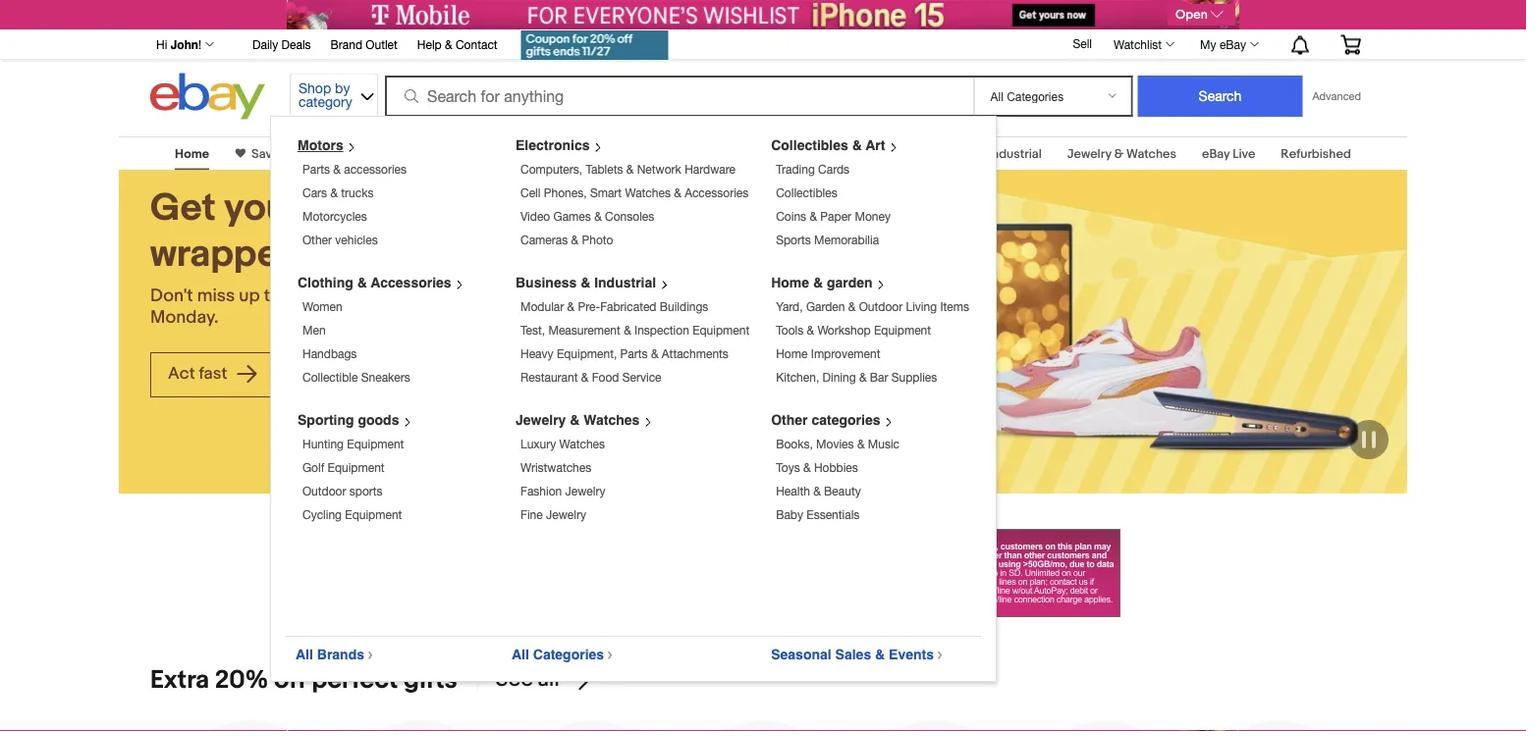 Task type: describe. For each thing, give the bounding box(es) containing it.
my
[[1200, 37, 1216, 51]]

equipment inside yard, garden & outdoor living items tools & workshop equipment home improvement kitchen, dining & bar supplies
[[874, 324, 931, 337]]

business inside shop by category banner
[[516, 275, 577, 291]]

music
[[868, 437, 900, 451]]

watches inside computers, tablets & network hardware cell phones, smart watches & accessories video games & consoles cameras & photo
[[625, 186, 671, 200]]

hi john !
[[156, 37, 201, 51]]

trading cards link
[[776, 163, 850, 176]]

sporting goods
[[804, 146, 897, 162]]

home & garden link
[[771, 275, 893, 291]]

parts inside parts & accessories cars & trucks motorcycles other vehicles
[[302, 163, 330, 176]]

cyber
[[378, 285, 428, 307]]

outdoor inside yard, garden & outdoor living items tools & workshop equipment home improvement kitchen, dining & bar supplies
[[859, 300, 903, 314]]

accessories inside computers, tablets & network hardware cell phones, smart watches & accessories video games & consoles cameras & photo
[[685, 186, 749, 200]]

tools
[[776, 324, 804, 337]]

cycling equipment link
[[302, 508, 402, 522]]

home & garden
[[565, 146, 658, 162]]

other vehicles link
[[302, 233, 378, 247]]

tablets
[[586, 163, 623, 176]]

industrial for bottom business & industrial link
[[594, 275, 656, 291]]

act fast link
[[150, 352, 276, 398]]

items
[[940, 300, 969, 314]]

none submit inside shop by category banner
[[1138, 76, 1303, 117]]

ebay live
[[1202, 146, 1255, 162]]

open button
[[1168, 4, 1235, 26]]

books,
[[776, 437, 813, 451]]

cars
[[302, 186, 327, 200]]

sports
[[349, 485, 383, 498]]

handbags
[[302, 347, 357, 361]]

health
[[776, 485, 810, 498]]

sporting goods link
[[298, 412, 420, 428]]

equipment down hunting equipment link
[[328, 461, 385, 475]]

luxury watches link
[[520, 437, 605, 451]]

collectibles for collectibles & art
[[771, 137, 848, 153]]

miss
[[197, 285, 235, 307]]

my ebay link
[[1189, 32, 1268, 56]]

home for home & garden
[[771, 275, 809, 291]]

!
[[198, 37, 201, 51]]

watches down the food
[[584, 412, 640, 428]]

see all
[[496, 668, 559, 693]]

food
[[592, 371, 619, 384]]

outdoor inside hunting equipment golf equipment outdoor sports cycling equipment
[[302, 485, 346, 498]]

cards
[[818, 163, 850, 176]]

all for all brands
[[296, 647, 313, 663]]

cell phones, smart watches & accessories link
[[520, 186, 749, 200]]

wrapped
[[150, 232, 302, 277]]

categories
[[533, 647, 604, 663]]

all categories link
[[512, 647, 621, 663]]

brand outlet link
[[331, 34, 398, 56]]

saved link
[[246, 146, 287, 162]]

& inside the trading cards collectibles coins & paper money sports memorabilia
[[810, 210, 817, 223]]

sell link
[[1064, 36, 1101, 50]]

all
[[538, 668, 559, 693]]

essentials
[[807, 508, 860, 522]]

all for all categories
[[512, 647, 529, 663]]

heavy equipment, parts & attachments link
[[520, 347, 729, 361]]

toys inside books, movies & music toys & hobbies health & beauty baby essentials
[[776, 461, 800, 475]]

your shopping cart image
[[1339, 35, 1362, 54]]

home for home & garden
[[565, 146, 600, 162]]

paper
[[820, 210, 852, 223]]

live
[[1233, 146, 1255, 162]]

to
[[264, 285, 280, 307]]

goods
[[358, 412, 399, 428]]

home inside yard, garden & outdoor living items tools & workshop equipment home improvement kitchen, dining & bar supplies
[[776, 347, 808, 361]]

get your holiday wrapped main content
[[0, 125, 1526, 732]]

pre-
[[578, 300, 600, 314]]

bar
[[870, 371, 888, 384]]

trading cards collectibles coins & paper money sports memorabilia
[[776, 163, 891, 247]]

seasonal sales & events
[[771, 647, 934, 663]]

ebay inside the get your holiday wrapped "main content"
[[1202, 146, 1230, 162]]

heavy
[[520, 347, 553, 361]]

1 vertical spatial other
[[771, 412, 808, 428]]

kitchen, dining & bar supplies link
[[776, 371, 937, 384]]

clothing
[[298, 275, 353, 291]]

sporting goods link
[[804, 146, 897, 162]]

luxury watches wristwatches fashion jewelry fine jewelry
[[520, 437, 605, 522]]

modular & pre-fabricated buildings test, measurement & inspection equipment heavy equipment, parts & attachments restaurant & food service
[[520, 300, 749, 384]]

measurement
[[548, 324, 620, 337]]

kitchen,
[[776, 371, 819, 384]]

& inside account navigation
[[445, 37, 452, 51]]

saved
[[251, 146, 287, 162]]

fabricated
[[600, 300, 656, 314]]

equipment down goods
[[347, 437, 404, 451]]

parts inside modular & pre-fabricated buildings test, measurement & inspection equipment heavy equipment, parts & attachments restaurant & food service
[[620, 347, 648, 361]]

my ebay
[[1200, 37, 1246, 51]]

toys inside the get your holiday wrapped "main content"
[[753, 146, 779, 162]]

photo
[[582, 233, 613, 247]]

motorcycles link
[[302, 210, 367, 223]]

vehicles
[[335, 233, 378, 247]]

computers, tablets & network hardware cell phones, smart watches & accessories video games & consoles cameras & photo
[[520, 163, 749, 247]]

get
[[150, 186, 216, 231]]

electronics
[[516, 137, 590, 153]]

dining
[[823, 371, 856, 384]]

don't
[[150, 285, 193, 307]]

men
[[302, 324, 326, 337]]

advertisement region inside the get your holiday wrapped "main content"
[[406, 529, 1120, 618]]

advanced
[[1312, 90, 1361, 103]]

sporting for sporting goods
[[298, 412, 354, 428]]

golf equipment link
[[302, 461, 385, 475]]

clothing & accessories link
[[298, 275, 472, 291]]

inspection
[[634, 324, 689, 337]]

garden inside the get your holiday wrapped "main content"
[[615, 146, 658, 162]]

0 vertical spatial advertisement region
[[287, 0, 1239, 29]]

0 vertical spatial jewelry & watches link
[[1067, 146, 1176, 162]]

workshop
[[817, 324, 871, 337]]

jewelry inside the get your holiday wrapped "main content"
[[1067, 146, 1111, 162]]

accessories
[[344, 163, 407, 176]]

collectibles & art
[[771, 137, 885, 153]]

equipment down sports
[[345, 508, 402, 522]]

goods
[[857, 146, 897, 162]]



Task type: locate. For each thing, give the bounding box(es) containing it.
1 horizontal spatial jewelry & watches
[[1067, 146, 1176, 162]]

1 vertical spatial industrial
[[594, 275, 656, 291]]

test, measurement & inspection equipment link
[[520, 324, 749, 337]]

money
[[855, 210, 891, 223]]

0 vertical spatial business & industrial link
[[923, 146, 1042, 162]]

watches down "network"
[[625, 186, 671, 200]]

sporting
[[804, 146, 854, 162], [298, 412, 354, 428]]

tools & workshop equipment link
[[776, 324, 931, 337]]

0 vertical spatial sporting
[[804, 146, 854, 162]]

watches left ebay live
[[1126, 146, 1176, 162]]

all categories
[[512, 647, 604, 663]]

account navigation
[[145, 25, 1376, 62]]

1 horizontal spatial outdoor
[[859, 300, 903, 314]]

0 vertical spatial garden
[[615, 146, 658, 162]]

0 horizontal spatial off
[[274, 665, 306, 696]]

shop by category banner
[[145, 25, 1376, 683]]

attachments
[[662, 347, 729, 361]]

jewelry & watches
[[1067, 146, 1176, 162], [516, 412, 640, 428]]

daily
[[252, 37, 278, 51]]

home
[[175, 146, 209, 162], [565, 146, 600, 162], [771, 275, 809, 291], [776, 347, 808, 361]]

garden
[[827, 275, 873, 291]]

toys up health
[[776, 461, 800, 475]]

1 all from the left
[[296, 647, 313, 663]]

home & garden
[[771, 275, 873, 291]]

equipment inside modular & pre-fabricated buildings test, measurement & inspection equipment heavy equipment, parts & attachments restaurant & food service
[[692, 324, 749, 337]]

outdoor up tools & workshop equipment 'link'
[[859, 300, 903, 314]]

luxury
[[520, 437, 556, 451]]

watches up wristwatches link
[[559, 437, 605, 451]]

act fast
[[168, 364, 231, 385]]

see all link
[[477, 668, 591, 693]]

home & garden link
[[565, 146, 658, 162]]

beauty
[[824, 485, 861, 498]]

get your holiday wrapped link
[[150, 186, 476, 278]]

garden down home & garden
[[806, 300, 845, 314]]

restaurant
[[520, 371, 578, 384]]

home up tablets
[[565, 146, 600, 162]]

Search for anything text field
[[388, 78, 970, 115]]

hi
[[156, 37, 167, 51]]

off down all brands
[[274, 665, 306, 696]]

trading
[[776, 163, 815, 176]]

get your holiday wrapped don't miss up to 60% off for cyber monday.
[[150, 186, 434, 329]]

hunting equipment golf equipment outdoor sports cycling equipment
[[302, 437, 404, 522]]

1 horizontal spatial business
[[923, 146, 974, 162]]

industrial inside shop by category banner
[[594, 275, 656, 291]]

0 horizontal spatial industrial
[[594, 275, 656, 291]]

0 vertical spatial ebay
[[1220, 37, 1246, 51]]

parts up the cars
[[302, 163, 330, 176]]

1 horizontal spatial sporting
[[804, 146, 854, 162]]

yard, garden & outdoor living items link
[[776, 300, 969, 314]]

1 horizontal spatial accessories
[[685, 186, 749, 200]]

shop by category button
[[290, 73, 378, 115]]

0 horizontal spatial parts
[[302, 163, 330, 176]]

home for home
[[175, 146, 209, 162]]

accessories
[[685, 186, 749, 200], [371, 275, 451, 291]]

0 horizontal spatial jewelry & watches
[[516, 412, 640, 428]]

accessories down hardware
[[685, 186, 749, 200]]

collectibles link down trading cards link
[[776, 186, 837, 200]]

1 horizontal spatial collectibles link
[[776, 186, 837, 200]]

0 vertical spatial collectibles link
[[469, 146, 540, 162]]

sporting up cards
[[804, 146, 854, 162]]

hunting
[[302, 437, 344, 451]]

industrial inside the get your holiday wrapped "main content"
[[989, 146, 1042, 162]]

all up extra 20% off perfect gifts link
[[296, 647, 313, 663]]

ebay inside account navigation
[[1220, 37, 1246, 51]]

ebay right my
[[1220, 37, 1246, 51]]

collectibles link up cell
[[469, 146, 540, 162]]

1 horizontal spatial business & industrial
[[923, 146, 1042, 162]]

0 vertical spatial business & industrial
[[923, 146, 1042, 162]]

0 horizontal spatial outdoor
[[302, 485, 346, 498]]

1 horizontal spatial off
[[326, 285, 348, 307]]

sporting up hunting
[[298, 412, 354, 428]]

1 vertical spatial ebay
[[1202, 146, 1230, 162]]

business & industrial for the topmost business & industrial link
[[923, 146, 1042, 162]]

0 vertical spatial toys
[[753, 146, 779, 162]]

watches inside luxury watches wristwatches fashion jewelry fine jewelry
[[559, 437, 605, 451]]

collectibles for the topmost collectibles link
[[469, 146, 540, 162]]

all up 'see'
[[512, 647, 529, 663]]

electronics link
[[516, 137, 610, 153]]

1 horizontal spatial parts
[[620, 347, 648, 361]]

collectible sneakers link
[[302, 371, 410, 384]]

restaurant & food service link
[[520, 371, 661, 384]]

0 horizontal spatial business & industrial
[[516, 275, 656, 291]]

industrial for the topmost business & industrial link
[[989, 146, 1042, 162]]

1 vertical spatial sporting
[[298, 412, 354, 428]]

equipment down the living
[[874, 324, 931, 337]]

for
[[352, 285, 374, 307]]

health & beauty link
[[776, 485, 861, 498]]

help & contact
[[417, 37, 498, 51]]

1 vertical spatial outdoor
[[302, 485, 346, 498]]

women men handbags collectible sneakers
[[302, 300, 410, 384]]

modular & pre-fabricated buildings link
[[520, 300, 708, 314]]

garden
[[615, 146, 658, 162], [806, 300, 845, 314]]

other up books,
[[771, 412, 808, 428]]

act
[[168, 364, 195, 385]]

watchlist link
[[1103, 32, 1183, 56]]

accessories down the "vehicles"
[[371, 275, 451, 291]]

garden inside yard, garden & outdoor living items tools & workshop equipment home improvement kitchen, dining & bar supplies
[[806, 300, 845, 314]]

yard,
[[776, 300, 803, 314]]

watches inside the get your holiday wrapped "main content"
[[1126, 146, 1176, 162]]

business up modular
[[516, 275, 577, 291]]

1 vertical spatial business & industrial
[[516, 275, 656, 291]]

other
[[302, 233, 332, 247], [771, 412, 808, 428]]

0 horizontal spatial other
[[302, 233, 332, 247]]

1 horizontal spatial industrial
[[989, 146, 1042, 162]]

books, movies & music link
[[776, 437, 900, 451]]

video
[[520, 210, 550, 223]]

equipment,
[[557, 347, 617, 361]]

0 vertical spatial accessories
[[685, 186, 749, 200]]

categories
[[812, 412, 880, 428]]

off left for
[[326, 285, 348, 307]]

ebay
[[1220, 37, 1246, 51], [1202, 146, 1230, 162]]

cameras & photo link
[[520, 233, 613, 247]]

1 horizontal spatial other
[[771, 412, 808, 428]]

0 horizontal spatial sporting
[[298, 412, 354, 428]]

0 vertical spatial business
[[923, 146, 974, 162]]

watchlist
[[1114, 37, 1162, 51]]

ebay left live
[[1202, 146, 1230, 162]]

test,
[[520, 324, 545, 337]]

hardware
[[685, 163, 735, 176]]

cameras
[[520, 233, 568, 247]]

0 horizontal spatial all
[[296, 647, 313, 663]]

1 horizontal spatial business & industrial link
[[923, 146, 1042, 162]]

1 vertical spatial jewelry & watches
[[516, 412, 640, 428]]

1 vertical spatial business & industrial link
[[516, 275, 677, 291]]

0 vertical spatial parts
[[302, 163, 330, 176]]

sporting inside shop by category banner
[[298, 412, 354, 428]]

parts down test, measurement & inspection equipment link in the top of the page
[[620, 347, 648, 361]]

1 vertical spatial advertisement region
[[406, 529, 1120, 618]]

computers,
[[520, 163, 582, 176]]

0 horizontal spatial jewelry & watches link
[[516, 412, 660, 428]]

buildings
[[660, 300, 708, 314]]

sporting goods
[[298, 412, 399, 428]]

0 horizontal spatial garden
[[615, 146, 658, 162]]

brand
[[331, 37, 362, 51]]

handbags link
[[302, 347, 357, 361]]

jewelry & watches inside the get your holiday wrapped "main content"
[[1067, 146, 1176, 162]]

refurbished link
[[1281, 146, 1351, 162]]

0 vertical spatial other
[[302, 233, 332, 247]]

0 horizontal spatial collectibles link
[[469, 146, 540, 162]]

1 vertical spatial garden
[[806, 300, 845, 314]]

1 vertical spatial accessories
[[371, 275, 451, 291]]

jewelry & watches inside shop by category banner
[[516, 412, 640, 428]]

industrial
[[989, 146, 1042, 162], [594, 275, 656, 291]]

cell
[[520, 186, 541, 200]]

business inside the get your holiday wrapped "main content"
[[923, 146, 974, 162]]

extra
[[150, 665, 209, 696]]

0 vertical spatial industrial
[[989, 146, 1042, 162]]

collectibles inside the trading cards collectibles coins & paper money sports memorabilia
[[776, 186, 837, 200]]

0 horizontal spatial accessories
[[371, 275, 451, 291]]

1 vertical spatial jewelry & watches link
[[516, 412, 660, 428]]

0 horizontal spatial business
[[516, 275, 577, 291]]

smart
[[590, 186, 622, 200]]

hobbies
[[814, 461, 858, 475]]

golf
[[302, 461, 324, 475]]

other categories link
[[771, 412, 901, 428]]

jewelry & watches link
[[1067, 146, 1176, 162], [516, 412, 660, 428]]

sporting for sporting goods
[[804, 146, 854, 162]]

advertisement region
[[287, 0, 1239, 29], [406, 529, 1120, 618]]

1 horizontal spatial jewelry & watches link
[[1067, 146, 1176, 162]]

1 vertical spatial collectibles link
[[776, 186, 837, 200]]

business & industrial inside the get your holiday wrapped "main content"
[[923, 146, 1042, 162]]

up
[[239, 285, 260, 307]]

collectibles up trading cards link
[[771, 137, 848, 153]]

0 vertical spatial off
[[326, 285, 348, 307]]

None submit
[[1138, 76, 1303, 117]]

0 horizontal spatial business & industrial link
[[516, 275, 677, 291]]

0 vertical spatial outdoor
[[859, 300, 903, 314]]

your
[[224, 186, 300, 231]]

business
[[923, 146, 974, 162], [516, 275, 577, 291]]

0 vertical spatial jewelry & watches
[[1067, 146, 1176, 162]]

business & industrial
[[923, 146, 1042, 162], [516, 275, 656, 291]]

collectibles up cell
[[469, 146, 540, 162]]

home up "get" on the left top of the page
[[175, 146, 209, 162]]

1 vertical spatial parts
[[620, 347, 648, 361]]

home improvement link
[[776, 347, 880, 361]]

1 vertical spatial off
[[274, 665, 306, 696]]

home down the tools
[[776, 347, 808, 361]]

other down motorcycles link in the top of the page
[[302, 233, 332, 247]]

sporting inside the get your holiday wrapped "main content"
[[804, 146, 854, 162]]

1 horizontal spatial garden
[[806, 300, 845, 314]]

outdoor up cycling
[[302, 485, 346, 498]]

improvement
[[811, 347, 880, 361]]

garden up computers, tablets & network hardware 'link'
[[615, 146, 658, 162]]

business right goods
[[923, 146, 974, 162]]

monday.
[[150, 307, 219, 329]]

games
[[553, 210, 591, 223]]

toys up trading
[[753, 146, 779, 162]]

business & industrial inside shop by category banner
[[516, 275, 656, 291]]

equipment up attachments
[[692, 324, 749, 337]]

holiday
[[308, 186, 434, 231]]

get an extra 20% off image
[[521, 30, 668, 60]]

business & industrial for bottom business & industrial link
[[516, 275, 656, 291]]

1 horizontal spatial all
[[512, 647, 529, 663]]

yard, garden & outdoor living items tools & workshop equipment home improvement kitchen, dining & bar supplies
[[776, 300, 969, 384]]

toys
[[753, 146, 779, 162], [776, 461, 800, 475]]

1 vertical spatial toys
[[776, 461, 800, 475]]

collectibles down trading cards link
[[776, 186, 837, 200]]

open
[[1175, 7, 1208, 22]]

deals
[[281, 37, 311, 51]]

1 vertical spatial business
[[516, 275, 577, 291]]

memorabilia
[[814, 233, 879, 247]]

off inside get your holiday wrapped don't miss up to 60% off for cyber monday.
[[326, 285, 348, 307]]

collectibles inside the get your holiday wrapped "main content"
[[469, 146, 540, 162]]

motors inside shop by category banner
[[298, 137, 343, 153]]

2 all from the left
[[512, 647, 529, 663]]

women link
[[302, 300, 342, 314]]

outdoor sports link
[[302, 485, 383, 498]]

home up yard,
[[771, 275, 809, 291]]

motors inside the get your holiday wrapped "main content"
[[313, 146, 353, 162]]

shop by category
[[299, 80, 352, 110]]

seasonal
[[771, 647, 831, 663]]

other inside parts & accessories cars & trucks motorcycles other vehicles
[[302, 233, 332, 247]]



Task type: vqa. For each thing, say whether or not it's contained in the screenshot.


